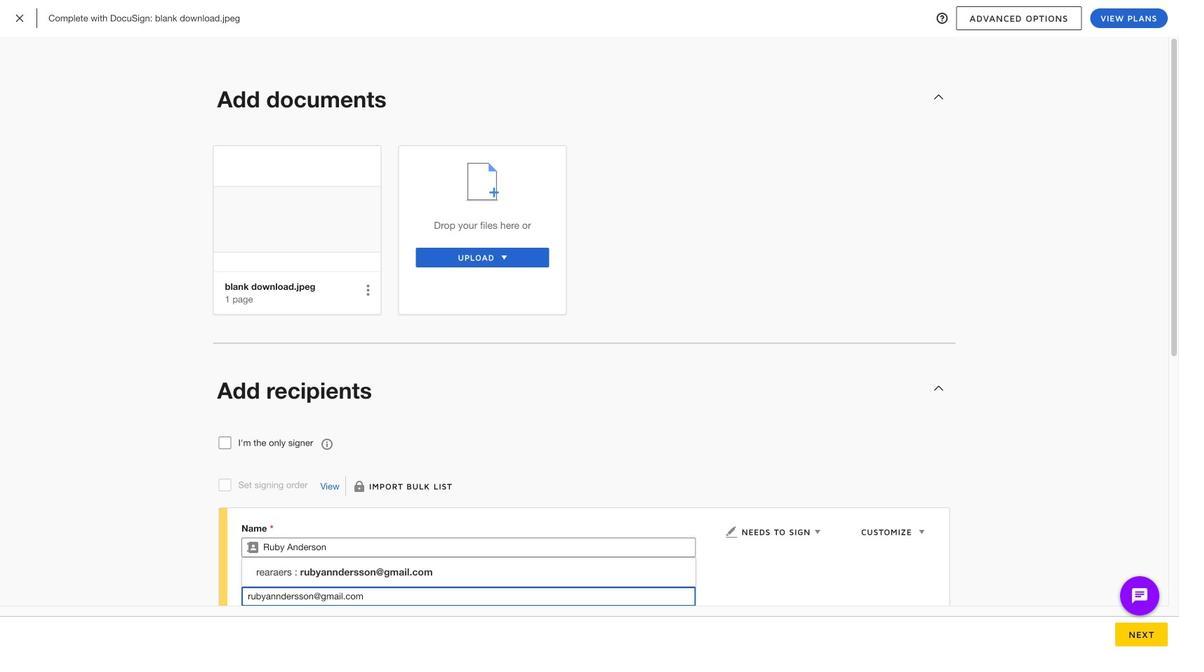 Task type: locate. For each thing, give the bounding box(es) containing it.
rearaers : rubyanndersson@gmail.com element
[[256, 566, 433, 579]]

None text field
[[242, 588, 696, 606]]

region
[[213, 138, 389, 315]]

None text field
[[263, 539, 696, 557]]

blank download.jpeg image
[[214, 146, 381, 271]]



Task type: vqa. For each thing, say whether or not it's contained in the screenshot.
list
no



